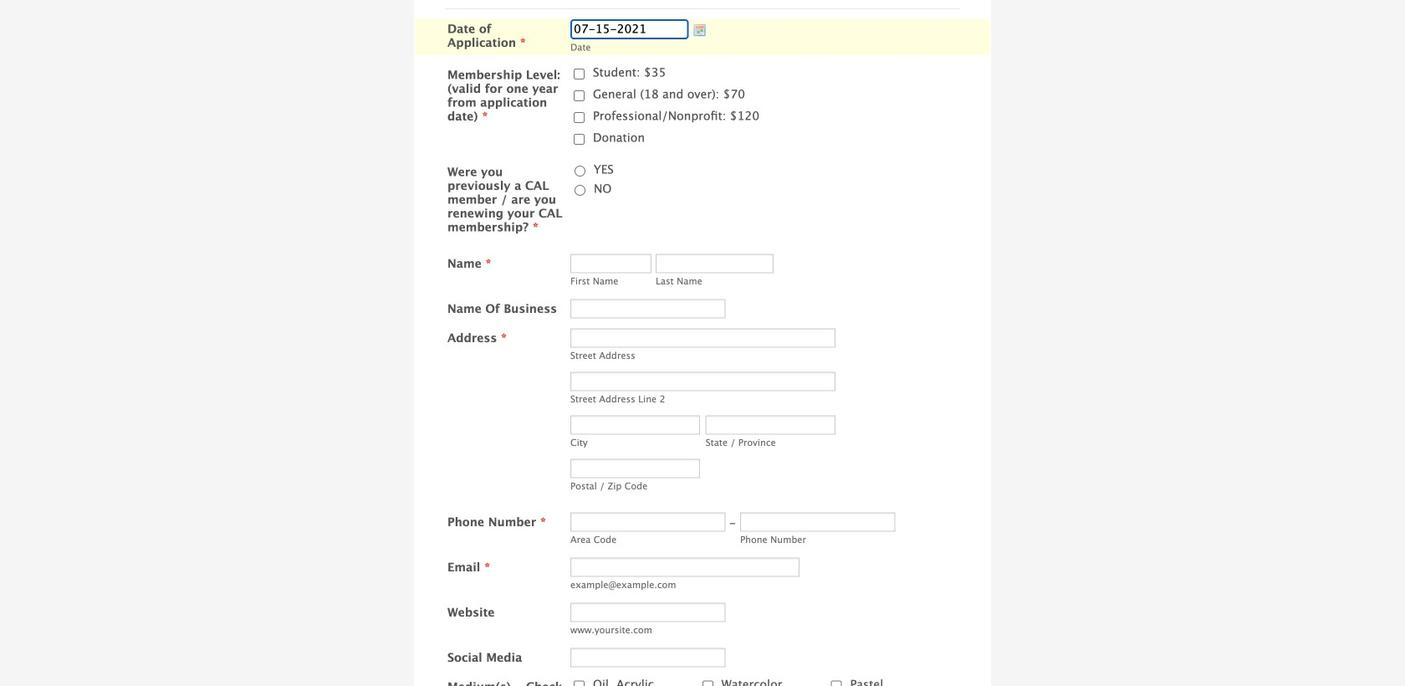 Task type: vqa. For each thing, say whether or not it's contained in the screenshot.
the Form Logo
no



Task type: locate. For each thing, give the bounding box(es) containing it.
none radio inside "group"
[[575, 166, 586, 177]]

None checkbox
[[574, 69, 585, 79], [574, 90, 585, 101], [574, 112, 585, 123], [574, 134, 585, 145], [574, 681, 585, 686], [574, 69, 585, 79], [574, 90, 585, 101], [574, 112, 585, 123], [574, 134, 585, 145], [574, 681, 585, 686]]

None email field
[[571, 558, 800, 577]]

None telephone field
[[571, 512, 726, 532], [741, 512, 896, 532], [571, 512, 726, 532], [741, 512, 896, 532]]

2 vertical spatial group
[[571, 677, 957, 686]]

1 vertical spatial group
[[571, 162, 961, 196]]

None text field
[[571, 299, 726, 318], [571, 328, 836, 348], [571, 415, 701, 435], [571, 299, 726, 318], [571, 328, 836, 348], [571, 415, 701, 435]]

0 vertical spatial group
[[571, 65, 961, 147]]

None checkbox
[[703, 681, 714, 686], [831, 681, 842, 686], [703, 681, 714, 686], [831, 681, 842, 686]]

None radio
[[575, 166, 586, 177]]

3 group from the top
[[571, 677, 957, 686]]

None radio
[[575, 185, 586, 196]]

mm-dd-yyyy text field
[[571, 19, 689, 39]]

None text field
[[571, 254, 652, 273], [656, 254, 774, 273], [571, 372, 836, 391], [706, 415, 836, 435], [571, 459, 701, 478], [571, 648, 726, 667], [571, 254, 652, 273], [656, 254, 774, 273], [571, 372, 836, 391], [706, 415, 836, 435], [571, 459, 701, 478], [571, 648, 726, 667]]

pick a date image
[[693, 23, 707, 37]]

group
[[571, 65, 961, 147], [571, 162, 961, 196], [571, 677, 957, 686]]

  text field
[[571, 603, 726, 622]]

1 group from the top
[[571, 65, 961, 147]]

2 group from the top
[[571, 162, 961, 196]]



